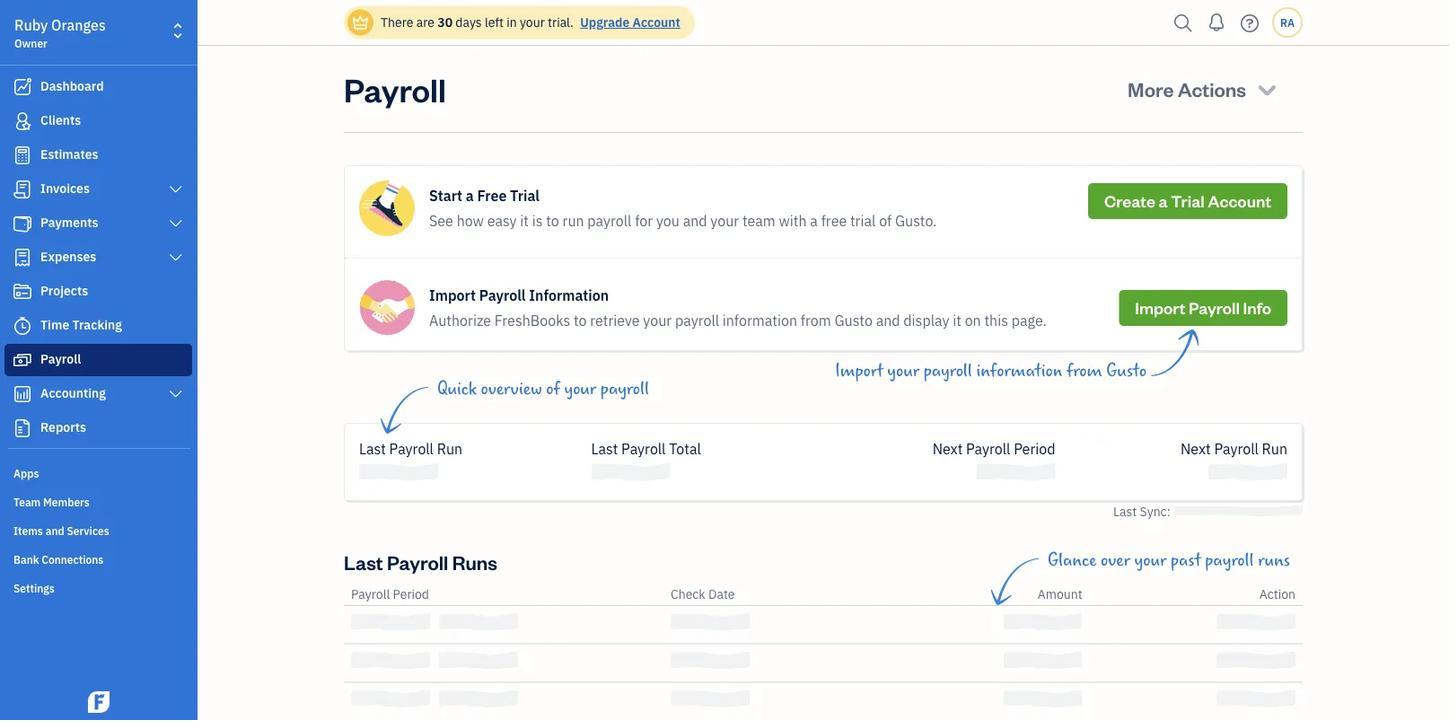 Task type: vqa. For each thing, say whether or not it's contained in the screenshot.
"for"
yes



Task type: locate. For each thing, give the bounding box(es) containing it.
1 chevron large down image from the top
[[168, 251, 184, 265]]

payroll for import payroll info
[[1189, 297, 1240, 318]]

chevron large down image inside the invoices link
[[168, 182, 184, 197]]

import for import your payroll information from gusto
[[835, 361, 883, 381]]

more actions
[[1128, 76, 1246, 101]]

payroll inside import payroll information authorize freshbooks to retrieve your payroll information from gusto and display it on this page.
[[675, 311, 719, 330]]

more actions button
[[1112, 67, 1296, 110]]

0 horizontal spatial from
[[801, 311, 831, 330]]

run for next payroll run
[[1262, 440, 1288, 458]]

1 next from the left
[[933, 440, 963, 458]]

to down information
[[574, 311, 587, 330]]

1 vertical spatial chevron large down image
[[168, 387, 184, 401]]

import payroll info button
[[1119, 290, 1288, 326]]

1 horizontal spatial run
[[1262, 440, 1288, 458]]

info
[[1243, 297, 1272, 318]]

0 horizontal spatial trial
[[510, 186, 540, 205]]

it
[[520, 211, 529, 230], [953, 311, 962, 330]]

1 vertical spatial account
[[1208, 190, 1272, 211]]

trial up is
[[510, 186, 540, 205]]

accounting link
[[4, 378, 192, 410]]

reports
[[40, 419, 86, 436]]

1 vertical spatial of
[[546, 379, 560, 399]]

freshbooks image
[[84, 691, 113, 713]]

to right is
[[546, 211, 559, 230]]

last for last payroll total
[[591, 440, 618, 458]]

gusto
[[835, 311, 873, 330], [1106, 361, 1147, 381]]

:
[[1167, 503, 1171, 520]]

1 horizontal spatial it
[[953, 311, 962, 330]]

display
[[904, 311, 950, 330]]

payroll down display
[[924, 361, 972, 381]]

payroll for next payroll run
[[1214, 440, 1259, 458]]

run for last payroll run
[[437, 440, 463, 458]]

1 run from the left
[[437, 440, 463, 458]]

projects
[[40, 282, 88, 299]]

payroll for import payroll information authorize freshbooks to retrieve your payroll information from gusto and display it on this page.
[[479, 286, 526, 305]]

1 vertical spatial period
[[393, 586, 429, 603]]

0 vertical spatial from
[[801, 311, 831, 330]]

create
[[1104, 190, 1156, 211]]

time tracking link
[[4, 310, 192, 342]]

1 vertical spatial to
[[574, 311, 587, 330]]

1 horizontal spatial next
[[1181, 440, 1211, 458]]

your down display
[[887, 361, 920, 381]]

estimate image
[[12, 146, 33, 164]]

2 horizontal spatial import
[[1135, 297, 1186, 318]]

page.
[[1012, 311, 1047, 330]]

0 vertical spatial information
[[723, 311, 797, 330]]

apps link
[[4, 459, 192, 486]]

0 vertical spatial period
[[1014, 440, 1056, 458]]

expenses link
[[4, 242, 192, 274]]

import inside button
[[1135, 297, 1186, 318]]

payroll right past
[[1205, 551, 1254, 570]]

run
[[437, 440, 463, 458], [1262, 440, 1288, 458]]

2 chevron large down image from the top
[[168, 216, 184, 231]]

see
[[429, 211, 453, 230]]

upgrade account link
[[577, 14, 680, 31]]

payroll inside button
[[1189, 297, 1240, 318]]

1 vertical spatial from
[[1067, 361, 1102, 381]]

are
[[416, 14, 435, 31]]

free
[[821, 211, 847, 230]]

1 horizontal spatial to
[[574, 311, 587, 330]]

chevron large down image
[[168, 251, 184, 265], [168, 387, 184, 401]]

it left on
[[953, 311, 962, 330]]

items and services
[[13, 524, 109, 538]]

client image
[[12, 112, 33, 130]]

2 horizontal spatial a
[[1159, 190, 1168, 211]]

period
[[1014, 440, 1056, 458], [393, 586, 429, 603]]

apps
[[13, 466, 39, 480]]

1 horizontal spatial account
[[1208, 190, 1272, 211]]

chevron large down image
[[168, 182, 184, 197], [168, 216, 184, 231]]

1 horizontal spatial of
[[879, 211, 892, 230]]

authorize
[[429, 311, 491, 330]]

check date
[[671, 586, 735, 603]]

import inside import payroll information authorize freshbooks to retrieve your payroll information from gusto and display it on this page.
[[429, 286, 476, 305]]

payroll inside start a free trial see how easy it is to run payroll for you and your team with a free trial of gusto.
[[588, 211, 632, 230]]

oranges
[[51, 16, 106, 35]]

of right trial
[[879, 211, 892, 230]]

payroll right retrieve
[[675, 311, 719, 330]]

trial inside start a free trial see how easy it is to run payroll for you and your team with a free trial of gusto.
[[510, 186, 540, 205]]

quick overview of your payroll
[[437, 379, 649, 399]]

chevron large down image up projects link
[[168, 251, 184, 265]]

0 horizontal spatial gusto
[[835, 311, 873, 330]]

1 horizontal spatial information
[[977, 361, 1063, 381]]

last sync :
[[1114, 503, 1174, 520]]

0 horizontal spatial it
[[520, 211, 529, 230]]

last payroll run
[[359, 440, 463, 458]]

to inside import payroll information authorize freshbooks to retrieve your payroll information from gusto and display it on this page.
[[574, 311, 587, 330]]

your inside import payroll information authorize freshbooks to retrieve your payroll information from gusto and display it on this page.
[[643, 311, 672, 330]]

1 vertical spatial it
[[953, 311, 962, 330]]

payroll
[[588, 211, 632, 230], [675, 311, 719, 330], [924, 361, 972, 381], [601, 379, 649, 399], [1205, 551, 1254, 570]]

information
[[529, 286, 609, 305]]

next payroll period
[[933, 440, 1056, 458]]

1 vertical spatial and
[[876, 311, 900, 330]]

0 vertical spatial gusto
[[835, 311, 873, 330]]

0 horizontal spatial next
[[933, 440, 963, 458]]

and inside start a free trial see how easy it is to run payroll for you and your team with a free trial of gusto.
[[683, 211, 707, 230]]

your left team
[[711, 211, 739, 230]]

0 horizontal spatial a
[[466, 186, 474, 205]]

trial.
[[548, 14, 574, 31]]

1 vertical spatial chevron large down image
[[168, 216, 184, 231]]

it left is
[[520, 211, 529, 230]]

ruby
[[14, 16, 48, 35]]

0 vertical spatial and
[[683, 211, 707, 230]]

chevron large down image for invoices
[[168, 182, 184, 197]]

trial right create
[[1171, 190, 1205, 211]]

quick
[[437, 379, 477, 399]]

your right retrieve
[[643, 311, 672, 330]]

0 horizontal spatial import
[[429, 286, 476, 305]]

of right overview
[[546, 379, 560, 399]]

1 chevron large down image from the top
[[168, 182, 184, 197]]

invoices link
[[4, 173, 192, 206]]

30
[[438, 14, 453, 31]]

2 horizontal spatial and
[[876, 311, 900, 330]]

2 vertical spatial and
[[46, 524, 64, 538]]

chevron large down image up expenses link
[[168, 216, 184, 231]]

1 horizontal spatial a
[[810, 211, 818, 230]]

it inside start a free trial see how easy it is to run payroll for you and your team with a free trial of gusto.
[[520, 211, 529, 230]]

2 chevron large down image from the top
[[168, 387, 184, 401]]

settings
[[13, 581, 55, 595]]

over
[[1101, 551, 1130, 570]]

payroll for last payroll runs
[[387, 549, 448, 575]]

invoice image
[[12, 180, 33, 198]]

from
[[801, 311, 831, 330], [1067, 361, 1102, 381]]

0 vertical spatial chevron large down image
[[168, 251, 184, 265]]

chevron large down image down 'payroll' link
[[168, 387, 184, 401]]

0 vertical spatial to
[[546, 211, 559, 230]]

in
[[507, 14, 517, 31]]

payroll inside import payroll information authorize freshbooks to retrieve your payroll information from gusto and display it on this page.
[[479, 286, 526, 305]]

gusto inside import payroll information authorize freshbooks to retrieve your payroll information from gusto and display it on this page.
[[835, 311, 873, 330]]

payroll inside main "element"
[[40, 351, 81, 367]]

1 horizontal spatial gusto
[[1106, 361, 1147, 381]]

0 vertical spatial chevron large down image
[[168, 182, 184, 197]]

trial
[[510, 186, 540, 205], [1171, 190, 1205, 211]]

and inside items and services link
[[46, 524, 64, 538]]

period down 'import your payroll information from gusto'
[[1014, 440, 1056, 458]]

import
[[429, 286, 476, 305], [1135, 297, 1186, 318], [835, 361, 883, 381]]

chevron large down image inside expenses link
[[168, 251, 184, 265]]

ra
[[1280, 15, 1295, 30]]

and left display
[[876, 311, 900, 330]]

a inside 'create a trial account' button
[[1159, 190, 1168, 211]]

is
[[532, 211, 543, 230]]

ra button
[[1272, 7, 1303, 38]]

1 horizontal spatial and
[[683, 211, 707, 230]]

0 horizontal spatial to
[[546, 211, 559, 230]]

of inside start a free trial see how easy it is to run payroll for you and your team with a free trial of gusto.
[[879, 211, 892, 230]]

start a free trial see how easy it is to run payroll for you and your team with a free trial of gusto.
[[429, 186, 937, 230]]

and right items
[[46, 524, 64, 538]]

0 horizontal spatial run
[[437, 440, 463, 458]]

1 horizontal spatial import
[[835, 361, 883, 381]]

1 horizontal spatial trial
[[1171, 190, 1205, 211]]

2 next from the left
[[1181, 440, 1211, 458]]

payment image
[[12, 215, 33, 233]]

to
[[546, 211, 559, 230], [574, 311, 587, 330]]

a for trial
[[1159, 190, 1168, 211]]

period down last payroll runs
[[393, 586, 429, 603]]

payroll up last payroll total
[[601, 379, 649, 399]]

chevron large down image for accounting
[[168, 387, 184, 401]]

of
[[879, 211, 892, 230], [546, 379, 560, 399]]

0 horizontal spatial and
[[46, 524, 64, 538]]

glance
[[1048, 551, 1097, 570]]

last for last payroll runs
[[344, 549, 383, 575]]

0 vertical spatial of
[[879, 211, 892, 230]]

2 run from the left
[[1262, 440, 1288, 458]]

and inside import payroll information authorize freshbooks to retrieve your payroll information from gusto and display it on this page.
[[876, 311, 900, 330]]

money image
[[12, 351, 33, 369]]

payroll left for
[[588, 211, 632, 230]]

items
[[13, 524, 43, 538]]

0 vertical spatial it
[[520, 211, 529, 230]]

bank connections
[[13, 552, 104, 567]]

and right the "you"
[[683, 211, 707, 230]]

account
[[633, 14, 680, 31], [1208, 190, 1272, 211]]

bank
[[13, 552, 39, 567]]

chevron large down image up payments link
[[168, 182, 184, 197]]

next
[[933, 440, 963, 458], [1181, 440, 1211, 458]]

0 horizontal spatial account
[[633, 14, 680, 31]]

0 horizontal spatial information
[[723, 311, 797, 330]]

last payroll runs
[[344, 549, 498, 575]]

search image
[[1169, 9, 1198, 36]]

payroll period
[[351, 586, 429, 603]]



Task type: describe. For each thing, give the bounding box(es) containing it.
payroll link
[[4, 344, 192, 376]]

next for next payroll run
[[1181, 440, 1211, 458]]

ruby oranges owner
[[14, 16, 106, 50]]

date
[[709, 586, 735, 603]]

check
[[671, 586, 706, 603]]

main element
[[0, 0, 242, 720]]

runs
[[1258, 551, 1290, 570]]

timer image
[[12, 317, 33, 335]]

import for import payroll information authorize freshbooks to retrieve your payroll information from gusto and display it on this page.
[[429, 286, 476, 305]]

go to help image
[[1236, 9, 1264, 36]]

items and services link
[[4, 516, 192, 543]]

gusto.
[[895, 211, 937, 230]]

chart image
[[12, 385, 33, 403]]

run
[[563, 211, 584, 230]]

retrieve
[[590, 311, 640, 330]]

free
[[477, 186, 507, 205]]

action
[[1260, 586, 1296, 603]]

this
[[985, 311, 1008, 330]]

team members link
[[4, 488, 192, 515]]

payroll for last payroll total
[[621, 440, 666, 458]]

report image
[[12, 419, 33, 437]]

amount
[[1038, 586, 1083, 603]]

reports link
[[4, 412, 192, 444]]

your right overview
[[564, 379, 596, 399]]

last for last payroll run
[[359, 440, 386, 458]]

dashboard
[[40, 78, 104, 94]]

more
[[1128, 76, 1174, 101]]

information inside import payroll information authorize freshbooks to retrieve your payroll information from gusto and display it on this page.
[[723, 311, 797, 330]]

estimates link
[[4, 139, 192, 172]]

payments link
[[4, 207, 192, 240]]

1 vertical spatial gusto
[[1106, 361, 1147, 381]]

expenses
[[40, 248, 96, 265]]

projects link
[[4, 276, 192, 308]]

estimates
[[40, 146, 98, 163]]

accounting
[[40, 385, 106, 401]]

dashboard image
[[12, 78, 33, 96]]

from inside import payroll information authorize freshbooks to retrieve your payroll information from gusto and display it on this page.
[[801, 311, 831, 330]]

0 vertical spatial account
[[633, 14, 680, 31]]

actions
[[1178, 76, 1246, 101]]

payroll for last payroll run
[[389, 440, 434, 458]]

chevron large down image for payments
[[168, 216, 184, 231]]

import payroll info
[[1135, 297, 1272, 318]]

time tracking
[[40, 317, 122, 333]]

services
[[67, 524, 109, 538]]

past
[[1171, 551, 1201, 570]]

upgrade
[[580, 14, 630, 31]]

your right over
[[1135, 551, 1167, 570]]

trial inside 'create a trial account' button
[[1171, 190, 1205, 211]]

clients link
[[4, 105, 192, 137]]

team
[[743, 211, 776, 230]]

last payroll total
[[591, 440, 701, 458]]

0 horizontal spatial period
[[393, 586, 429, 603]]

tracking
[[72, 317, 122, 333]]

last for last sync :
[[1114, 503, 1137, 520]]

1 vertical spatial information
[[977, 361, 1063, 381]]

with
[[779, 211, 807, 230]]

import for import payroll info
[[1135, 297, 1186, 318]]

there
[[381, 14, 413, 31]]

payments
[[40, 214, 98, 231]]

owner
[[14, 36, 47, 50]]

sync
[[1140, 503, 1167, 520]]

next for next payroll period
[[933, 440, 963, 458]]

on
[[965, 311, 981, 330]]

runs
[[452, 549, 498, 575]]

your right in
[[520, 14, 545, 31]]

easy
[[487, 211, 517, 230]]

glance over your past payroll runs
[[1048, 551, 1290, 570]]

chevrondown image
[[1255, 76, 1280, 101]]

payroll for next payroll period
[[966, 440, 1011, 458]]

members
[[43, 495, 90, 509]]

1 horizontal spatial from
[[1067, 361, 1102, 381]]

your inside start a free trial see how easy it is to run payroll for you and your team with a free trial of gusto.
[[711, 211, 739, 230]]

trial
[[850, 211, 876, 230]]

a for free
[[466, 186, 474, 205]]

project image
[[12, 283, 33, 301]]

how
[[457, 211, 484, 230]]

clients
[[40, 112, 81, 128]]

crown image
[[351, 13, 370, 32]]

1 horizontal spatial period
[[1014, 440, 1056, 458]]

days
[[456, 14, 482, 31]]

start
[[429, 186, 462, 205]]

create a trial account button
[[1088, 183, 1288, 219]]

account inside button
[[1208, 190, 1272, 211]]

team members
[[13, 495, 90, 509]]

time
[[40, 317, 69, 333]]

connections
[[42, 552, 104, 567]]

overview
[[481, 379, 542, 399]]

notifications image
[[1202, 4, 1231, 40]]

expense image
[[12, 249, 33, 267]]

chevron large down image for expenses
[[168, 251, 184, 265]]

0 horizontal spatial of
[[546, 379, 560, 399]]

invoices
[[40, 180, 90, 197]]

create a trial account
[[1104, 190, 1272, 211]]

settings link
[[4, 574, 192, 601]]

bank connections link
[[4, 545, 192, 572]]

total
[[669, 440, 701, 458]]

next payroll run
[[1181, 440, 1288, 458]]

freshbooks
[[495, 311, 570, 330]]

for
[[635, 211, 653, 230]]

dashboard link
[[4, 71, 192, 103]]

import your payroll information from gusto
[[835, 361, 1147, 381]]

it inside import payroll information authorize freshbooks to retrieve your payroll information from gusto and display it on this page.
[[953, 311, 962, 330]]

to inside start a free trial see how easy it is to run payroll for you and your team with a free trial of gusto.
[[546, 211, 559, 230]]

left
[[485, 14, 504, 31]]



